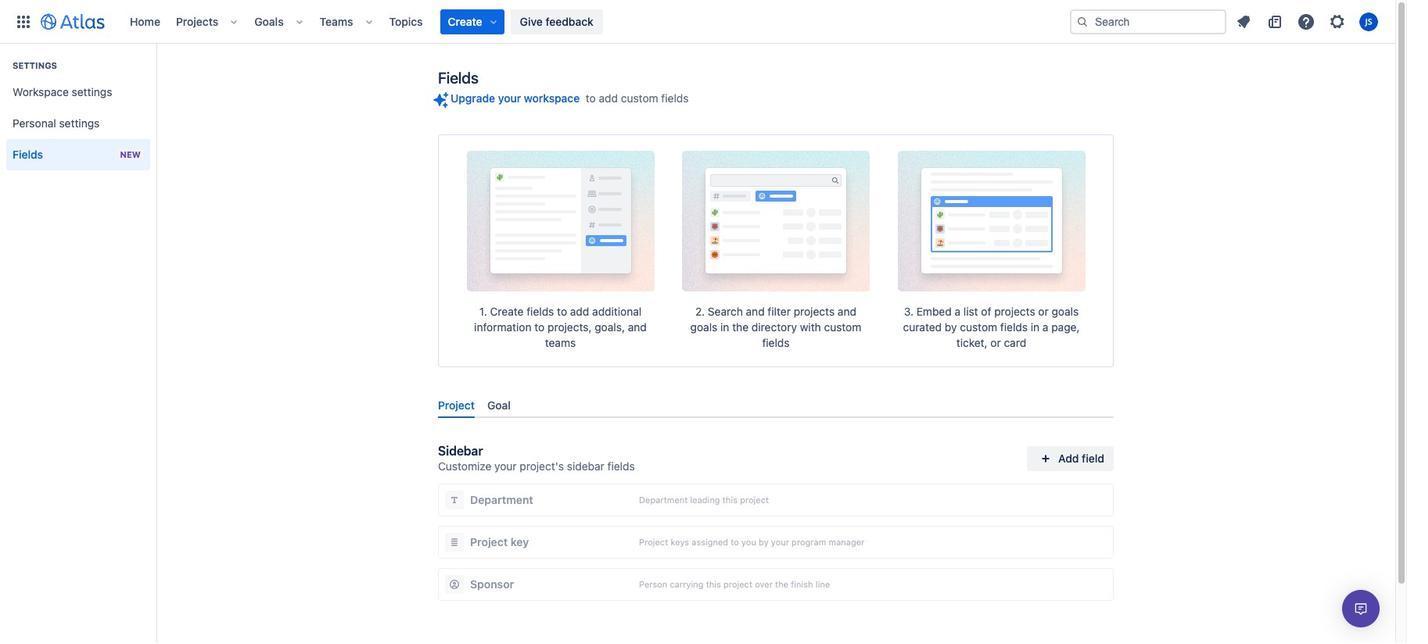 Task type: locate. For each thing, give the bounding box(es) containing it.
project
[[438, 399, 475, 412], [470, 536, 508, 549], [639, 538, 668, 548]]

1 horizontal spatial or
[[1039, 305, 1049, 318]]

add up projects,
[[570, 305, 589, 318]]

department for department leading this project
[[639, 496, 688, 506]]

0 horizontal spatial department
[[470, 494, 533, 507]]

this right carrying at the bottom of the page
[[706, 580, 721, 590]]

goal
[[487, 399, 511, 412]]

banner containing home
[[0, 0, 1396, 44]]

1 horizontal spatial in
[[1031, 321, 1040, 334]]

and
[[746, 305, 765, 318], [838, 305, 857, 318], [628, 321, 647, 334]]

project left goal
[[438, 399, 475, 412]]

notifications image
[[1235, 12, 1253, 31]]

switch to... image
[[14, 12, 33, 31]]

a left list
[[955, 305, 961, 318]]

1 vertical spatial project
[[724, 580, 753, 590]]

0 vertical spatial fields
[[438, 69, 479, 87]]

card
[[1004, 336, 1027, 350]]

project for project key
[[470, 536, 508, 549]]

give
[[520, 14, 543, 28]]

settings
[[72, 85, 112, 99], [59, 117, 100, 130]]

add
[[599, 92, 618, 105], [570, 305, 589, 318]]

with
[[800, 321, 821, 334]]

0 horizontal spatial goals
[[691, 321, 718, 334]]

project for project
[[438, 399, 475, 412]]

additional
[[592, 305, 642, 318]]

fields
[[661, 92, 689, 105], [527, 305, 554, 318], [1001, 321, 1028, 334], [762, 336, 790, 350], [608, 460, 635, 474]]

0 vertical spatial project
[[740, 496, 769, 506]]

2 horizontal spatial custom
[[960, 321, 998, 334]]

teams
[[320, 14, 353, 28]]

department up project key
[[470, 494, 533, 507]]

in left 'page,'
[[1031, 321, 1040, 334]]

over
[[755, 580, 773, 590]]

settings
[[13, 60, 57, 70]]

this for department
[[723, 496, 738, 506]]

0 horizontal spatial fields
[[13, 148, 43, 161]]

settings image
[[1329, 12, 1347, 31]]

1 vertical spatial create
[[490, 305, 524, 318]]

fields up upgrade
[[438, 69, 479, 87]]

fields down personal
[[13, 148, 43, 161]]

fields inside group
[[13, 148, 43, 161]]

program
[[792, 538, 826, 548]]

your right upgrade
[[498, 92, 521, 105]]

create
[[448, 14, 482, 28], [490, 305, 524, 318]]

project left the key
[[470, 536, 508, 549]]

top element
[[9, 0, 1070, 43]]

department
[[470, 494, 533, 507], [639, 496, 688, 506]]

or right "of"
[[1039, 305, 1049, 318]]

0 vertical spatial create
[[448, 14, 482, 28]]

field
[[1082, 452, 1105, 466]]

0 vertical spatial this
[[723, 496, 738, 506]]

in
[[721, 321, 730, 334], [1031, 321, 1040, 334]]

projects right "of"
[[995, 305, 1036, 318]]

a left 'page,'
[[1043, 321, 1049, 334]]

and inside 1. create fields to add additional information to projects, goals, and teams
[[628, 321, 647, 334]]

0 horizontal spatial by
[[759, 538, 769, 548]]

1 vertical spatial settings
[[59, 117, 100, 130]]

1 vertical spatial fields
[[13, 148, 43, 161]]

add right workspace
[[599, 92, 618, 105]]

teams
[[545, 336, 576, 350]]

0 vertical spatial your
[[498, 92, 521, 105]]

by down embed
[[945, 321, 957, 334]]

0 vertical spatial the
[[732, 321, 749, 334]]

3.
[[904, 305, 914, 318]]

1 projects from the left
[[794, 305, 835, 318]]

create inside 1. create fields to add additional information to projects, goals, and teams
[[490, 305, 524, 318]]

workspace settings link
[[6, 77, 150, 108]]

0 horizontal spatial a
[[955, 305, 961, 318]]

key
[[511, 536, 529, 549]]

project left keys
[[639, 538, 668, 548]]

user custom field image
[[448, 579, 461, 592]]

sponsor
[[470, 578, 514, 592]]

group
[[6, 44, 150, 175]]

the down search
[[732, 321, 749, 334]]

project up project keys assigned to you by your program manager
[[740, 496, 769, 506]]

topics link
[[385, 9, 428, 34]]

settings inside 'link'
[[59, 117, 100, 130]]

your
[[498, 92, 521, 105], [495, 460, 517, 474], [771, 538, 789, 548]]

and down additional
[[628, 321, 647, 334]]

1 horizontal spatial projects
[[995, 305, 1036, 318]]

1 in from the left
[[721, 321, 730, 334]]

create right topics
[[448, 14, 482, 28]]

person
[[639, 580, 668, 590]]

settings down workspace settings link
[[59, 117, 100, 130]]

0 vertical spatial add
[[599, 92, 618, 105]]

custom
[[621, 92, 658, 105], [824, 321, 862, 334], [960, 321, 998, 334]]

2.
[[696, 305, 705, 318]]

1 horizontal spatial create
[[490, 305, 524, 318]]

0 horizontal spatial this
[[706, 580, 721, 590]]

your left project's
[[495, 460, 517, 474]]

add inside 1. create fields to add additional information to projects, goals, and teams
[[570, 305, 589, 318]]

project for department
[[740, 496, 769, 506]]

goals inside 2. search and filter projects and goals in the directory with custom fields
[[691, 321, 718, 334]]

carrying
[[670, 580, 704, 590]]

department left leading
[[639, 496, 688, 506]]

0 vertical spatial a
[[955, 305, 961, 318]]

2 in from the left
[[1031, 321, 1040, 334]]

projects link
[[171, 9, 223, 34]]

0 vertical spatial settings
[[72, 85, 112, 99]]

0 horizontal spatial and
[[628, 321, 647, 334]]

sidebar customize your project's sidebar fields
[[438, 445, 635, 474]]

fields
[[438, 69, 479, 87], [13, 148, 43, 161]]

custom inside 2. search and filter projects and goals in the directory with custom fields
[[824, 321, 862, 334]]

home
[[130, 14, 160, 28]]

goals down 2.
[[691, 321, 718, 334]]

and left the filter on the top right
[[746, 305, 765, 318]]

0 horizontal spatial the
[[732, 321, 749, 334]]

1 vertical spatial add
[[570, 305, 589, 318]]

goals
[[1052, 305, 1079, 318], [691, 321, 718, 334]]

1 horizontal spatial goals
[[1052, 305, 1079, 318]]

0 horizontal spatial projects
[[794, 305, 835, 318]]

personal settings link
[[6, 108, 150, 139]]

in inside '3. embed a list of projects or goals curated by custom fields in a page, ticket, or card'
[[1031, 321, 1040, 334]]

of
[[981, 305, 992, 318]]

by
[[945, 321, 957, 334], [759, 538, 769, 548]]

1 horizontal spatial department
[[639, 496, 688, 506]]

projects up "with"
[[794, 305, 835, 318]]

directory
[[752, 321, 797, 334]]

to
[[586, 92, 596, 105], [557, 305, 567, 318], [535, 321, 545, 334], [731, 538, 739, 548]]

by inside '3. embed a list of projects or goals curated by custom fields in a page, ticket, or card'
[[945, 321, 957, 334]]

this for sponsor
[[706, 580, 721, 590]]

by right you
[[759, 538, 769, 548]]

1 vertical spatial goals
[[691, 321, 718, 334]]

to right workspace
[[586, 92, 596, 105]]

2 projects from the left
[[995, 305, 1036, 318]]

fields inside '3. embed a list of projects or goals curated by custom fields in a page, ticket, or card'
[[1001, 321, 1028, 334]]

or left card
[[991, 336, 1001, 350]]

project left over
[[724, 580, 753, 590]]

1 horizontal spatial custom
[[824, 321, 862, 334]]

upgrade your workspace
[[451, 92, 580, 105]]

sidebar
[[438, 445, 483, 459]]

0 vertical spatial by
[[945, 321, 957, 334]]

2 vertical spatial your
[[771, 538, 789, 548]]

0 vertical spatial goals
[[1052, 305, 1079, 318]]

this right leading
[[723, 496, 738, 506]]

settings up personal settings 'link'
[[72, 85, 112, 99]]

projects
[[794, 305, 835, 318], [995, 305, 1036, 318]]

list
[[964, 305, 978, 318]]

projects inside '3. embed a list of projects or goals curated by custom fields in a page, ticket, or card'
[[995, 305, 1036, 318]]

or
[[1039, 305, 1049, 318], [991, 336, 1001, 350]]

0 horizontal spatial in
[[721, 321, 730, 334]]

person carrying this project over the finish line
[[639, 580, 830, 590]]

project keys assigned to you by your program manager
[[639, 538, 865, 548]]

create up information
[[490, 305, 524, 318]]

embed
[[917, 305, 952, 318]]

goals up 'page,'
[[1052, 305, 1079, 318]]

1 vertical spatial this
[[706, 580, 721, 590]]

a
[[955, 305, 961, 318], [1043, 321, 1049, 334]]

the right over
[[775, 580, 789, 590]]

personal
[[13, 117, 56, 130]]

banner
[[0, 0, 1396, 44]]

1 horizontal spatial by
[[945, 321, 957, 334]]

1 horizontal spatial a
[[1043, 321, 1049, 334]]

this
[[723, 496, 738, 506], [706, 580, 721, 590]]

2. search and filter projects and goals in the directory with custom fields
[[691, 305, 862, 350]]

1 vertical spatial or
[[991, 336, 1001, 350]]

and left the '3.' on the right of page
[[838, 305, 857, 318]]

0 horizontal spatial create
[[448, 14, 482, 28]]

1 vertical spatial a
[[1043, 321, 1049, 334]]

in down search
[[721, 321, 730, 334]]

0 horizontal spatial add
[[570, 305, 589, 318]]

Search field
[[1070, 9, 1227, 34]]

1 vertical spatial the
[[775, 580, 789, 590]]

information
[[474, 321, 532, 334]]

project
[[740, 496, 769, 506], [724, 580, 753, 590]]

1 vertical spatial your
[[495, 460, 517, 474]]

department for department
[[470, 494, 533, 507]]

add field
[[1059, 452, 1105, 466]]

manager
[[829, 538, 865, 548]]

1 horizontal spatial this
[[723, 496, 738, 506]]

to add custom fields
[[586, 92, 689, 105]]

your left program
[[771, 538, 789, 548]]

finish
[[791, 580, 813, 590]]

tab list
[[432, 393, 1120, 419]]

group containing workspace settings
[[6, 44, 150, 175]]

1 horizontal spatial add
[[599, 92, 618, 105]]

upgrade
[[451, 92, 495, 105]]

projects
[[176, 14, 218, 28]]

ticket,
[[957, 336, 988, 350]]

the
[[732, 321, 749, 334], [775, 580, 789, 590]]

custom inside '3. embed a list of projects or goals curated by custom fields in a page, ticket, or card'
[[960, 321, 998, 334]]



Task type: vqa. For each thing, say whether or not it's contained in the screenshot.


Task type: describe. For each thing, give the bounding box(es) containing it.
atlas paid feature image
[[432, 91, 451, 110]]

to up projects,
[[557, 305, 567, 318]]

0 horizontal spatial or
[[991, 336, 1001, 350]]

add field button
[[1027, 447, 1114, 472]]

your inside 'sidebar customize your project's sidebar fields'
[[495, 460, 517, 474]]

in inside 2. search and filter projects and goals in the directory with custom fields
[[721, 321, 730, 334]]

text custom field image
[[448, 495, 461, 507]]

project key
[[470, 536, 529, 549]]

leading
[[690, 496, 720, 506]]

give feedback
[[520, 14, 594, 28]]

assigned
[[692, 538, 729, 548]]

teams link
[[315, 9, 358, 34]]

topics
[[389, 14, 423, 28]]

you
[[742, 538, 756, 548]]

new
[[120, 149, 141, 160]]

1 horizontal spatial fields
[[438, 69, 479, 87]]

department leading this project
[[639, 496, 769, 506]]

2 horizontal spatial and
[[838, 305, 857, 318]]

1 horizontal spatial the
[[775, 580, 789, 590]]

workspace settings
[[13, 85, 112, 99]]

goals link
[[250, 9, 288, 34]]

line
[[816, 580, 830, 590]]

fields inside 'sidebar customize your project's sidebar fields'
[[608, 460, 635, 474]]

1. create fields to add additional information to projects, goals, and teams
[[474, 305, 647, 350]]

projects inside 2. search and filter projects and goals in the directory with custom fields
[[794, 305, 835, 318]]

add or link a custom field image
[[1037, 450, 1056, 469]]

page,
[[1052, 321, 1080, 334]]

workspace
[[524, 92, 580, 105]]

search
[[708, 305, 743, 318]]

workspace
[[13, 85, 69, 99]]

sidebar
[[567, 460, 605, 474]]

filter
[[768, 305, 791, 318]]

to left projects,
[[535, 321, 545, 334]]

curated
[[903, 321, 942, 334]]

upgrade your workspace link
[[432, 91, 580, 110]]

to left you
[[731, 538, 739, 548]]

fields inside 1. create fields to add additional information to projects, goals, and teams
[[527, 305, 554, 318]]

1 vertical spatial by
[[759, 538, 769, 548]]

add
[[1059, 452, 1079, 466]]

projects,
[[548, 321, 592, 334]]

project for project keys assigned to you by your program manager
[[639, 538, 668, 548]]

account image
[[1360, 12, 1379, 31]]

keys
[[671, 538, 689, 548]]

project's
[[520, 460, 564, 474]]

goals,
[[595, 321, 625, 334]]

settings for personal settings
[[59, 117, 100, 130]]

3. embed a list of projects or goals curated by custom fields in a page, ticket, or card
[[903, 305, 1080, 350]]

give feedback button
[[511, 9, 603, 34]]

1.
[[479, 305, 487, 318]]

goals inside '3. embed a list of projects or goals curated by custom fields in a page, ticket, or card'
[[1052, 305, 1079, 318]]

feedback
[[546, 14, 594, 28]]

tab list containing project
[[432, 393, 1120, 419]]

goals
[[254, 14, 284, 28]]

home link
[[125, 9, 165, 34]]

personal settings
[[13, 117, 100, 130]]

create button
[[440, 9, 504, 34]]

settings for workspace settings
[[72, 85, 112, 99]]

open intercom messenger image
[[1352, 600, 1371, 619]]

create inside popup button
[[448, 14, 482, 28]]

0 horizontal spatial custom
[[621, 92, 658, 105]]

customize
[[438, 460, 492, 474]]

1 horizontal spatial and
[[746, 305, 765, 318]]

0 vertical spatial or
[[1039, 305, 1049, 318]]

text select custom field image
[[448, 537, 461, 549]]

fields inside 2. search and filter projects and goals in the directory with custom fields
[[762, 336, 790, 350]]

the inside 2. search and filter projects and goals in the directory with custom fields
[[732, 321, 749, 334]]

project for sponsor
[[724, 580, 753, 590]]

search image
[[1077, 15, 1089, 28]]

help image
[[1297, 12, 1316, 31]]



